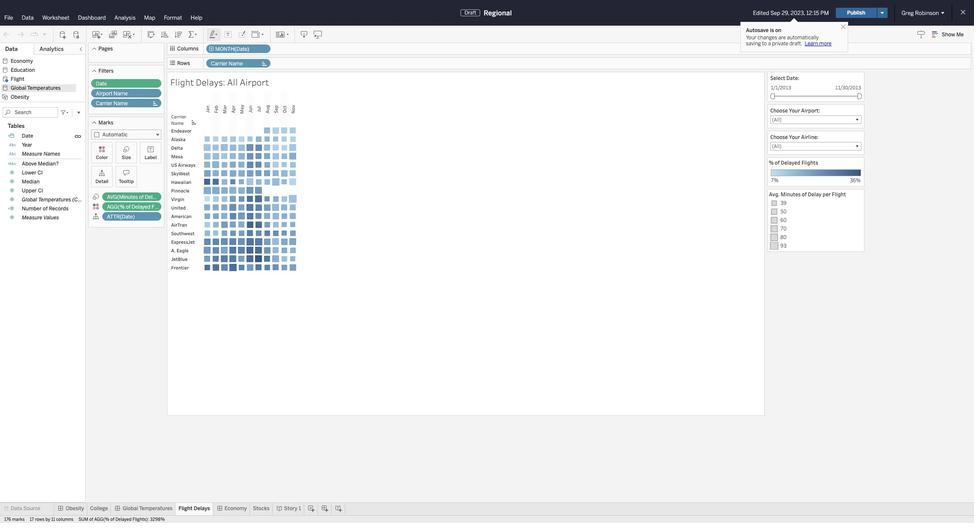 Task type: describe. For each thing, give the bounding box(es) containing it.
1 vertical spatial global
[[22, 197, 37, 203]]

0 vertical spatial date
[[96, 81, 107, 87]]

Nov, Month of Date. Press Space to toggle selection. Press Escape to go back to the left margin. Use arrow keys to navigate headers text field
[[289, 92, 297, 126]]

swap rows and columns image
[[147, 30, 155, 39]]

of for % of delayed flights
[[775, 159, 780, 166]]

to
[[763, 41, 767, 47]]

11/30/2013
[[836, 84, 862, 91]]

greg
[[902, 10, 914, 16]]

color
[[96, 155, 108, 161]]

flight for flight
[[11, 76, 24, 82]]

tooltip
[[119, 179, 134, 185]]

filters
[[98, 68, 114, 74]]

Mar, Month of Date. Press Space to toggle selection. Press Escape to go back to the left margin. Use arrow keys to navigate headers text field
[[220, 92, 229, 126]]

Sep, Month of Date. Press Space to toggle selection. Press Escape to go back to the left margin. Use arrow keys to navigate headers text field
[[272, 92, 280, 126]]

is
[[770, 27, 774, 33]]

1 vertical spatial agg(%
[[94, 518, 109, 523]]

label
[[145, 155, 157, 161]]

learn more link
[[803, 41, 832, 47]]

0 horizontal spatial date
[[22, 133, 33, 139]]

data source
[[11, 506, 40, 512]]

median
[[22, 179, 40, 185]]

median?
[[38, 161, 59, 167]]

show mark labels image
[[224, 30, 233, 39]]

0 vertical spatial economy
[[11, 58, 33, 64]]

Jun, Month of Date. Press Space to toggle selection. Press Escape to go back to the left margin. Use arrow keys to navigate headers text field
[[246, 92, 254, 126]]

flights):
[[133, 518, 149, 523]]

1 horizontal spatial delay
[[808, 191, 822, 198]]

93 option
[[770, 242, 863, 251]]

download image
[[300, 30, 309, 39]]

1 vertical spatial data
[[5, 46, 18, 52]]

greg robinson
[[902, 10, 940, 16]]

ExpressJet, Carrier Name. Press Space to toggle selection. Press Escape to go back to the left margin. Use arrow keys to navigate headers text field
[[169, 238, 203, 246]]

highlight image
[[209, 30, 219, 39]]

US Airways, Carrier Name. Press Space to toggle selection. Press Escape to go back to the left margin. Use arrow keys to navigate headers text field
[[169, 161, 203, 169]]

number of records
[[22, 206, 69, 212]]

marks. press enter to open the view data window.. use arrow keys to navigate data visualization elements. image
[[203, 126, 298, 272]]

of for number of records
[[43, 206, 48, 212]]

United, Carrier Name. Press Space to toggle selection. Press Escape to go back to the left margin. Use arrow keys to navigate headers text field
[[169, 203, 203, 212]]

changes
[[758, 35, 778, 41]]

choose your airport:
[[771, 107, 821, 114]]

redo image
[[16, 30, 25, 39]]

number
[[22, 206, 42, 212]]

help
[[191, 15, 203, 21]]

data guide image
[[918, 30, 926, 39]]

more
[[820, 41, 832, 47]]

analytics
[[40, 46, 64, 52]]

flight for flight delays: all airport
[[170, 76, 194, 88]]

totals image
[[188, 30, 198, 39]]

of left flights):
[[110, 518, 114, 523]]

choose for choose your airline:
[[771, 134, 788, 140]]

80
[[781, 234, 787, 241]]

0 vertical spatial carrier
[[211, 61, 228, 67]]

format workbook image
[[238, 30, 246, 39]]

flight delays
[[179, 506, 210, 512]]

choose your airline:
[[771, 134, 819, 140]]

sum
[[79, 518, 88, 523]]

flight up 39 option
[[832, 191, 847, 198]]

American, Carrier Name. Press Space to toggle selection. Press Escape to go back to the left margin. Use arrow keys to navigate headers text field
[[169, 212, 203, 221]]

flight delays: all airport
[[170, 76, 269, 88]]

measure values
[[22, 215, 59, 221]]

% of delayed flights
[[770, 159, 819, 166]]

saving
[[746, 41, 761, 47]]

automatically
[[788, 35, 819, 41]]

tables
[[8, 123, 25, 129]]

50 option
[[770, 208, 863, 216]]

of for avg(minutes of delay per flight)
[[139, 194, 144, 200]]

show me button
[[929, 28, 972, 41]]

marks
[[12, 518, 25, 523]]

(count)
[[72, 197, 91, 203]]

1 vertical spatial economy
[[225, 506, 247, 512]]

Mesa, Carrier Name. Press Space to toggle selection. Press Escape to go back to the left margin. Use arrow keys to navigate headers text field
[[169, 152, 203, 161]]

avg(minutes of delay per flight)
[[107, 194, 183, 200]]

regional
[[484, 9, 512, 17]]

columns
[[56, 518, 73, 523]]

learn more
[[805, 41, 832, 47]]

1
[[299, 506, 301, 512]]

Virgin, Carrier Name. Press Space to toggle selection. Press Escape to go back to the left margin. Use arrow keys to navigate headers text field
[[169, 195, 203, 203]]

airline:
[[802, 134, 819, 140]]

pages
[[98, 46, 113, 52]]

open and edit this workbook in tableau desktop image
[[314, 30, 322, 39]]

Search text field
[[3, 107, 58, 118]]

date:
[[787, 75, 800, 81]]

1 horizontal spatial per
[[823, 191, 831, 198]]

80 option
[[770, 233, 863, 242]]

2 vertical spatial delayed
[[115, 518, 132, 523]]

flights)
[[152, 204, 169, 210]]

sorted descending by % of delayed flights within carrier name image
[[174, 30, 183, 39]]

lower ci
[[22, 170, 43, 176]]

2023,
[[791, 10, 806, 16]]

JetBlue, Carrier Name. Press Space to toggle selection. Press Escape to go back to the left margin. Use arrow keys to navigate headers text field
[[169, 255, 203, 263]]

avg(minutes
[[107, 194, 138, 200]]

sorted ascending by % of delayed flights within carrier name image
[[161, 30, 169, 39]]

Jul, Month of Date. Press Space to toggle selection. Press Escape to go back to the left margin. Use arrow keys to navigate headers text field
[[254, 92, 263, 126]]

0 vertical spatial carrier name
[[211, 61, 243, 67]]

agg(% of delayed flights)
[[107, 204, 169, 210]]

minutes
[[781, 191, 801, 198]]

airport name
[[96, 91, 128, 97]]

attr(date)
[[107, 214, 135, 220]]

sep
[[771, 10, 781, 16]]

delays
[[194, 506, 210, 512]]

176
[[4, 518, 11, 523]]

stocks
[[253, 506, 270, 512]]

of right minutes
[[802, 191, 807, 198]]

0 horizontal spatial obesity
[[11, 94, 29, 100]]

publish
[[848, 10, 866, 16]]

Feb, Month of Date. Press Space to toggle selection. Press Escape to go back to the left margin. Use arrow keys to navigate headers text field
[[212, 92, 220, 126]]

edited sep 29, 2023, 12:15 pm
[[753, 10, 829, 16]]

private
[[773, 41, 789, 47]]

sum of agg(% of delayed flights): 3298%
[[79, 518, 165, 523]]

source
[[23, 506, 40, 512]]

choose for choose your airport:
[[771, 107, 788, 114]]

measure for measure names
[[22, 151, 42, 157]]

of for agg(% of delayed flights)
[[126, 204, 131, 210]]

show/hide cards image
[[276, 30, 289, 39]]

60
[[781, 217, 787, 224]]

11
[[51, 518, 55, 523]]

2 vertical spatial temperatures
[[139, 506, 173, 512]]

education
[[11, 67, 35, 73]]

pm
[[821, 10, 829, 16]]

detail
[[95, 179, 108, 185]]

global temperatures (count)
[[22, 197, 91, 203]]

Hawaiian, Carrier Name. Press Space to toggle selection. Press Escape to go back to the left margin. Use arrow keys to navigate headers text field
[[169, 178, 203, 186]]

year
[[22, 142, 32, 148]]

of for sum of agg(% of delayed flights): 3298%
[[89, 518, 93, 523]]

autosave is on
[[746, 27, 782, 33]]

17
[[30, 518, 34, 523]]

above
[[22, 161, 37, 167]]

your for choose your airline:
[[789, 134, 801, 140]]

Oct, Month of Date. Press Space to toggle selection. Press Escape to go back to the left margin. Use arrow keys to navigate headers text field
[[280, 92, 289, 126]]

measure names
[[22, 151, 60, 157]]

upper ci
[[22, 188, 43, 194]]

college
[[90, 506, 108, 512]]

measure for measure values
[[22, 215, 42, 221]]



Task type: vqa. For each thing, say whether or not it's contained in the screenshot.
Groups Link
no



Task type: locate. For each thing, give the bounding box(es) containing it.
choose down 1/1/2013
[[771, 107, 788, 114]]

%
[[770, 159, 774, 166]]

0 vertical spatial delayed
[[781, 159, 801, 166]]

delay up flights)
[[145, 194, 158, 200]]

upper
[[22, 188, 37, 194]]

autosave
[[746, 27, 769, 33]]

measure up "above"
[[22, 151, 42, 157]]

39
[[781, 200, 787, 206]]

0 horizontal spatial global temperatures
[[11, 85, 61, 91]]

SkyWest, Carrier Name. Press Space to toggle selection. Press Escape to go back to the left margin. Use arrow keys to navigate headers text field
[[169, 169, 203, 178]]

close image
[[840, 23, 848, 31]]

rows
[[177, 60, 190, 66]]

0 horizontal spatial replay animation image
[[30, 30, 39, 39]]

0 vertical spatial name
[[229, 61, 243, 67]]

93
[[781, 242, 787, 249]]

60 option
[[770, 216, 863, 225]]

date up year
[[22, 133, 33, 139]]

records
[[49, 206, 69, 212]]

Alaska, Carrier Name. Press Space to toggle selection. Press Escape to go back to the left margin. Use arrow keys to navigate headers text field
[[169, 135, 203, 143]]

70
[[781, 225, 787, 232]]

39 option
[[770, 199, 863, 208]]

per
[[823, 191, 831, 198], [159, 194, 167, 200]]

70 option
[[770, 225, 863, 233]]

flight
[[11, 76, 24, 82], [170, 76, 194, 88], [832, 191, 847, 198], [179, 506, 193, 512]]

ci for lower ci
[[38, 170, 43, 176]]

your left airport:
[[789, 107, 801, 114]]

Frontier, Carrier Name. Press Space to toggle selection. Press Escape to go back to the left margin. Use arrow keys to navigate headers text field
[[169, 263, 203, 272]]

Apr, Month of Date. Press Space to toggle selection. Press Escape to go back to the left margin. Use arrow keys to navigate headers text field
[[229, 92, 237, 126]]

fit image
[[251, 30, 265, 39]]

global down education
[[11, 85, 26, 91]]

0 vertical spatial global
[[11, 85, 26, 91]]

1 horizontal spatial carrier
[[211, 61, 228, 67]]

delayed for flights
[[781, 159, 801, 166]]

1 vertical spatial temperatures
[[38, 197, 71, 203]]

1 horizontal spatial replay animation image
[[42, 31, 47, 37]]

1 vertical spatial your
[[789, 107, 801, 114]]

duplicate image
[[109, 30, 117, 39]]

names
[[44, 151, 60, 157]]

1 horizontal spatial date
[[96, 81, 107, 87]]

global temperatures up flights):
[[123, 506, 173, 512]]

your inside your changes are automatically saving to a private draft.
[[746, 35, 757, 41]]

0 vertical spatial obesity
[[11, 94, 29, 100]]

carrier name down month(date)
[[211, 61, 243, 67]]

of right sum
[[89, 518, 93, 523]]

columns
[[177, 46, 199, 52]]

a
[[769, 41, 771, 47]]

1 vertical spatial measure
[[22, 215, 42, 221]]

Delta, Carrier Name. Press Space to toggle selection. Press Escape to go back to the left margin. Use arrow keys to navigate headers text field
[[169, 143, 203, 152]]

airport down filters
[[96, 91, 113, 97]]

economy
[[11, 58, 33, 64], [225, 506, 247, 512]]

1 vertical spatial name
[[114, 91, 128, 97]]

flight for flight delays
[[179, 506, 193, 512]]

agg(%
[[107, 204, 125, 210], [94, 518, 109, 523]]

0 vertical spatial agg(%
[[107, 204, 125, 210]]

me
[[957, 32, 964, 38]]

your changes are automatically saving to a private draft.
[[746, 35, 819, 47]]

delayed for flights)
[[132, 204, 151, 210]]

draft
[[465, 10, 477, 16]]

new data source image
[[59, 30, 67, 39]]

file
[[4, 15, 13, 21]]

1 horizontal spatial obesity
[[66, 506, 84, 512]]

agg(% up 'attr(date)'
[[107, 204, 125, 210]]

17 rows by 11 columns
[[30, 518, 73, 523]]

per up flights)
[[159, 194, 167, 200]]

draft.
[[790, 41, 803, 47]]

global temperatures
[[11, 85, 61, 91], [123, 506, 173, 512]]

0 vertical spatial choose
[[771, 107, 788, 114]]

0 horizontal spatial carrier name
[[96, 101, 128, 107]]

flight down the "rows"
[[170, 76, 194, 88]]

delays:
[[196, 76, 225, 88]]

global down 'upper' at the left of page
[[22, 197, 37, 203]]

analysis
[[114, 15, 136, 21]]

story
[[284, 506, 298, 512]]

learn
[[805, 41, 819, 47]]

1 choose from the top
[[771, 107, 788, 114]]

avg.
[[770, 191, 780, 198]]

your down autosave
[[746, 35, 757, 41]]

0 horizontal spatial airport
[[96, 91, 113, 97]]

ci
[[38, 170, 43, 176], [38, 188, 43, 194]]

format
[[164, 15, 182, 21]]

0 vertical spatial ci
[[38, 170, 43, 176]]

0 horizontal spatial carrier
[[96, 101, 112, 107]]

ci right 'upper' at the left of page
[[38, 188, 43, 194]]

7%
[[771, 177, 779, 184]]

your for choose your airport:
[[789, 107, 801, 114]]

1 horizontal spatial economy
[[225, 506, 247, 512]]

are
[[779, 35, 786, 41]]

obesity up search text field
[[11, 94, 29, 100]]

collapse image
[[78, 47, 84, 52]]

delayed right "%"
[[781, 159, 801, 166]]

Southwest, Carrier Name. Press Space to toggle selection. Press Escape to go back to the left margin. Use arrow keys to navigate headers text field
[[169, 229, 203, 238]]

0 vertical spatial temperatures
[[27, 85, 61, 91]]

replay animation image
[[30, 30, 39, 39], [42, 31, 47, 37]]

temperatures
[[27, 85, 61, 91], [38, 197, 71, 203], [139, 506, 173, 512]]

delay
[[808, 191, 822, 198], [145, 194, 158, 200]]

1 vertical spatial global temperatures
[[123, 506, 173, 512]]

new worksheet image
[[92, 30, 104, 39]]

carrier up the flight delays: all airport
[[211, 61, 228, 67]]

global up the sum of agg(% of delayed flights): 3298%
[[123, 506, 138, 512]]

of down avg(minutes
[[126, 204, 131, 210]]

1 vertical spatial ci
[[38, 188, 43, 194]]

Aug, Month of Date. Press Space to toggle selection. Press Escape to go back to the left margin. Use arrow keys to navigate headers text field
[[263, 92, 272, 126]]

flight left delays
[[179, 506, 193, 512]]

per up 39 option
[[823, 191, 831, 198]]

0 vertical spatial global temperatures
[[11, 85, 61, 91]]

delayed down avg(minutes of delay per flight)
[[132, 204, 151, 210]]

by
[[46, 518, 50, 523]]

2 measure from the top
[[22, 215, 42, 221]]

month(date)
[[215, 46, 249, 52]]

1 vertical spatial date
[[22, 133, 33, 139]]

choose up "%"
[[771, 134, 788, 140]]

values
[[43, 215, 59, 221]]

1 horizontal spatial global temperatures
[[123, 506, 173, 512]]

delay up 39 option
[[808, 191, 822, 198]]

above median?
[[22, 161, 59, 167]]

carrier name down airport name
[[96, 101, 128, 107]]

your left airline:
[[789, 134, 801, 140]]

worksheet
[[42, 15, 69, 21]]

undo image
[[3, 30, 11, 39]]

AirTran, Carrier Name. Press Space to toggle selection. Press Escape to go back to the left margin. Use arrow keys to navigate headers text field
[[169, 221, 203, 229]]

of right "%"
[[775, 159, 780, 166]]

1 horizontal spatial airport
[[240, 76, 269, 88]]

May, Month of Date. Press Space to toggle selection. Press Escape to go back to the left margin. Use arrow keys to navigate headers text field
[[237, 92, 246, 126]]

0 horizontal spatial economy
[[11, 58, 33, 64]]

data up 176 marks
[[11, 506, 22, 512]]

0 horizontal spatial delay
[[145, 194, 158, 200]]

airport:
[[802, 107, 821, 114]]

agg(% down college
[[94, 518, 109, 523]]

dashboard
[[78, 15, 106, 21]]

edited
[[753, 10, 770, 16]]

1 vertical spatial carrier name
[[96, 101, 128, 107]]

show
[[942, 32, 956, 38]]

temperatures up records
[[38, 197, 71, 203]]

date
[[96, 81, 107, 87], [22, 133, 33, 139]]

story 1
[[284, 506, 301, 512]]

map
[[144, 15, 155, 21]]

marks
[[98, 120, 113, 126]]

date down filters
[[96, 81, 107, 87]]

temperatures down education
[[27, 85, 61, 91]]

2 vertical spatial your
[[789, 134, 801, 140]]

ci down above median?
[[38, 170, 43, 176]]

carrier down airport name
[[96, 101, 112, 107]]

on
[[776, 27, 782, 33]]

airport
[[240, 76, 269, 88], [96, 91, 113, 97]]

economy left stocks
[[225, 506, 247, 512]]

Pinnacle, Carrier Name. Press Space to toggle selection. Press Escape to go back to the left margin. Use arrow keys to navigate headers text field
[[169, 186, 203, 195]]

1 vertical spatial choose
[[771, 134, 788, 140]]

delayed
[[781, 159, 801, 166], [132, 204, 151, 210], [115, 518, 132, 523]]

1 vertical spatial airport
[[96, 91, 113, 97]]

1 vertical spatial carrier
[[96, 101, 112, 107]]

3298%
[[150, 518, 165, 523]]

rows
[[35, 518, 45, 523]]

clear sheet image
[[122, 30, 136, 39]]

ci for upper ci
[[38, 188, 43, 194]]

choose
[[771, 107, 788, 114], [771, 134, 788, 140]]

0 horizontal spatial per
[[159, 194, 167, 200]]

replay animation image up analytics
[[42, 31, 47, 37]]

size
[[122, 155, 131, 161]]

of up measure values
[[43, 206, 48, 212]]

1 vertical spatial delayed
[[132, 204, 151, 210]]

lower
[[22, 170, 36, 176]]

global
[[11, 85, 26, 91], [22, 197, 37, 203], [123, 506, 138, 512]]

all
[[227, 76, 238, 88]]

0 vertical spatial measure
[[22, 151, 42, 157]]

50
[[781, 208, 787, 215]]

flight down education
[[11, 76, 24, 82]]

pause auto updates image
[[72, 30, 81, 39]]

2 vertical spatial name
[[114, 101, 128, 107]]

delayed left flights):
[[115, 518, 132, 523]]

1 measure from the top
[[22, 151, 42, 157]]

show me
[[942, 32, 964, 38]]

12:15
[[807, 10, 820, 16]]

measure down the number
[[22, 215, 42, 221]]

airport right all
[[240, 76, 269, 88]]

economy up education
[[11, 58, 33, 64]]

of up agg(% of delayed flights)
[[139, 194, 144, 200]]

Endeavor, Carrier Name. Press Space to toggle selection. Press Escape to go back to the left margin. Use arrow keys to navigate headers text field
[[169, 126, 203, 135]]

0 vertical spatial your
[[746, 35, 757, 41]]

29,
[[782, 10, 790, 16]]

temperatures up 3298%
[[139, 506, 173, 512]]

publish button
[[836, 8, 877, 18]]

measure
[[22, 151, 42, 157], [22, 215, 42, 221]]

2 vertical spatial global
[[123, 506, 138, 512]]

obesity up sum
[[66, 506, 84, 512]]

1 horizontal spatial carrier name
[[211, 61, 243, 67]]

flight)
[[168, 194, 183, 200]]

global temperatures down education
[[11, 85, 61, 91]]

data
[[22, 15, 34, 21], [5, 46, 18, 52], [11, 506, 22, 512]]

data up redo image
[[22, 15, 34, 21]]

0 vertical spatial data
[[22, 15, 34, 21]]

Jan, Month of Date. Press Space to toggle selection. Press Escape to go back to the left margin. Use arrow keys to navigate headers text field
[[203, 92, 212, 126]]

A. Eagle, Carrier Name. Press Space to toggle selection. Press Escape to go back to the left margin. Use arrow keys to navigate headers text field
[[169, 246, 203, 255]]

1 vertical spatial obesity
[[66, 506, 84, 512]]

select
[[771, 75, 786, 81]]

replay animation image right redo image
[[30, 30, 39, 39]]

data down undo image
[[5, 46, 18, 52]]

avg. minutes of delay per flight
[[770, 191, 847, 198]]

36%
[[850, 177, 861, 184]]

0 vertical spatial airport
[[240, 76, 269, 88]]

2 vertical spatial data
[[11, 506, 22, 512]]

1/1/2013
[[771, 84, 792, 91]]

2 choose from the top
[[771, 134, 788, 140]]



